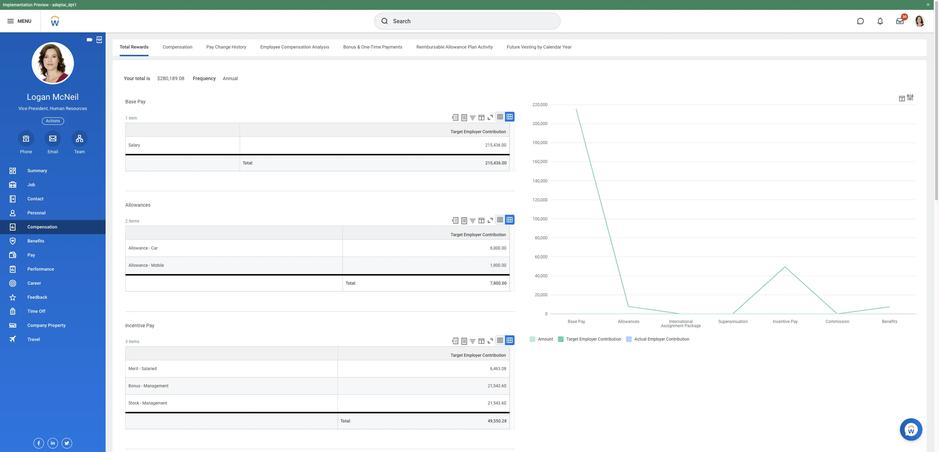 Task type: vqa. For each thing, say whether or not it's contained in the screenshot.
'Specify Output Options For The Report'
no



Task type: describe. For each thing, give the bounding box(es) containing it.
items for incentive pay
[[129, 340, 139, 345]]

total: for 49,550.28
[[341, 420, 351, 425]]

employee compensation analysis
[[261, 44, 329, 50]]

row containing bonus - management
[[125, 378, 510, 396]]

21,543.60 for stock - management
[[488, 402, 507, 407]]

$280,189.08
[[157, 76, 185, 81]]

email logan mcneil element
[[45, 149, 61, 155]]

justify image
[[6, 17, 15, 25]]

export to excel image for base
[[452, 114, 459, 121]]

click to view/edit grid preferences image for base pay
[[478, 114, 486, 121]]

year
[[563, 44, 572, 50]]

select to filter grid data image for base pay
[[469, 114, 477, 121]]

2 table image from the top
[[497, 217, 504, 224]]

implementation preview -   adeptai_dpt1
[[3, 2, 77, 7]]

summary link
[[0, 164, 106, 178]]

total rewards
[[120, 44, 149, 50]]

reimbursable
[[417, 44, 445, 50]]

base pay
[[125, 99, 146, 105]]

company property image
[[8, 322, 17, 330]]

2 horizontal spatial compensation
[[282, 44, 311, 50]]

- inside menu banner
[[50, 2, 51, 7]]

- for bonus - management
[[141, 384, 143, 389]]

stock
[[129, 402, 139, 407]]

contribution for base
[[483, 129, 506, 134]]

reimbursable allowance plan activity
[[417, 44, 493, 50]]

contact image
[[8, 195, 17, 204]]

cell for 215,436.00
[[125, 154, 240, 171]]

preview
[[34, 2, 49, 7]]

target for incentive
[[451, 354, 463, 359]]

2 target from the top
[[451, 233, 463, 238]]

personal
[[27, 211, 46, 216]]

summary image
[[8, 167, 17, 175]]

pay right "incentive"
[[146, 323, 154, 329]]

menu banner
[[0, 0, 934, 32]]

benefits
[[27, 239, 44, 244]]

compensation link
[[0, 220, 106, 235]]

future
[[507, 44, 520, 50]]

performance link
[[0, 263, 106, 277]]

your
[[124, 76, 134, 81]]

click to view/edit grid preferences image for allowances
[[478, 217, 486, 225]]

vice president, human resources
[[18, 106, 87, 111]]

table image for incentive
[[497, 338, 504, 345]]

pay change history
[[207, 44, 246, 50]]

one-
[[362, 44, 371, 50]]

personal link
[[0, 206, 106, 220]]

2 export to excel image from the top
[[452, 217, 459, 225]]

export to worksheets image
[[461, 114, 469, 122]]

base
[[125, 99, 136, 105]]

salary
[[129, 143, 140, 148]]

future vesting by calendar year
[[507, 44, 572, 50]]

export to worksheets image for incentive pay
[[461, 338, 469, 346]]

payments
[[382, 44, 403, 50]]

close environment banner image
[[927, 2, 931, 7]]

change
[[215, 44, 231, 50]]

phone logan mcneil element
[[18, 149, 34, 155]]

vesting
[[521, 44, 537, 50]]

allowances
[[125, 202, 151, 208]]

team logan mcneil element
[[72, 149, 88, 155]]

off
[[39, 309, 45, 315]]

expand table image for allowances
[[507, 217, 514, 224]]

logan
[[27, 92, 50, 102]]

6,000.00
[[490, 246, 507, 251]]

fullscreen image for base
[[487, 114, 495, 121]]

implementation
[[3, 2, 33, 7]]

travel image
[[8, 335, 17, 344]]

actions button
[[42, 117, 64, 125]]

phone
[[20, 150, 32, 155]]

allowance - mobile
[[129, 264, 164, 269]]

- for allowance - car
[[149, 246, 150, 251]]

bonus for bonus & one-time payments
[[344, 44, 356, 50]]

facebook image
[[34, 439, 42, 447]]

select to filter grid data image
[[469, 338, 477, 346]]

analysis
[[312, 44, 329, 50]]

2 fullscreen image from the top
[[487, 217, 495, 225]]

phone image
[[21, 134, 31, 143]]

tag image
[[86, 36, 94, 44]]

vice
[[18, 106, 27, 111]]

2
[[125, 219, 128, 224]]

target employer contribution for base
[[451, 129, 506, 134]]

time off
[[27, 309, 45, 315]]

21,543.60 for bonus - management
[[488, 384, 507, 389]]

rewards
[[131, 44, 149, 50]]

allowance for allowance - car
[[129, 246, 148, 251]]

contribution for incentive
[[483, 354, 506, 359]]

total
[[120, 44, 130, 50]]

menu button
[[0, 10, 41, 32]]

30
[[903, 15, 907, 19]]

team
[[74, 150, 85, 155]]

row containing allowance - mobile
[[125, 258, 510, 275]]

3
[[125, 340, 128, 345]]

car
[[151, 246, 158, 251]]

1 horizontal spatial time
[[371, 44, 381, 50]]

job
[[27, 182, 35, 188]]

fullscreen image for incentive
[[487, 338, 495, 346]]

employer for incentive
[[464, 354, 482, 359]]

career
[[27, 281, 41, 286]]

row containing allowance - car
[[125, 240, 510, 258]]

toolbar for incentive
[[449, 336, 515, 347]]

frequency element
[[223, 72, 238, 82]]

1
[[125, 116, 128, 121]]

incentive
[[125, 323, 145, 329]]

3 items
[[125, 340, 139, 345]]

pay right base
[[138, 99, 146, 105]]

1,800.00
[[490, 264, 507, 269]]

incentive pay
[[125, 323, 154, 329]]

merit
[[129, 367, 138, 372]]

- for allowance - mobile
[[149, 264, 150, 269]]

7,800.00
[[491, 282, 507, 287]]

item
[[129, 116, 137, 121]]

toolbar for base
[[449, 112, 515, 123]]

allowance for allowance - mobile
[[129, 264, 148, 269]]

row containing salary
[[125, 137, 510, 154]]

total: for 215,436.00
[[243, 161, 253, 166]]

summary
[[27, 168, 47, 174]]

notifications large image
[[877, 18, 884, 25]]

human
[[50, 106, 65, 111]]

job link
[[0, 178, 106, 192]]

- for stock - management
[[140, 402, 141, 407]]

5 row from the top
[[125, 275, 510, 292]]

215,436.00 for total:
[[486, 161, 507, 166]]

is
[[147, 76, 150, 81]]



Task type: locate. For each thing, give the bounding box(es) containing it.
phone button
[[18, 131, 34, 155]]

table image right click to view/edit grid preferences image
[[497, 338, 504, 345]]

table image left expand table image
[[497, 113, 504, 120]]

49,550.28
[[488, 420, 507, 425]]

history
[[232, 44, 246, 50]]

pay
[[207, 44, 214, 50], [138, 99, 146, 105], [27, 253, 35, 258], [146, 323, 154, 329]]

2 export to worksheets image from the top
[[461, 338, 469, 346]]

travel link
[[0, 333, 106, 347]]

- left mobile
[[149, 264, 150, 269]]

3 target employer contribution row from the top
[[125, 347, 510, 361]]

0 vertical spatial export to excel image
[[452, 114, 459, 121]]

by
[[538, 44, 543, 50]]

time off image
[[8, 308, 17, 316]]

profile logan mcneil image
[[915, 15, 926, 28]]

2 vertical spatial table image
[[497, 338, 504, 345]]

2 expand table image from the top
[[507, 338, 514, 345]]

target employer contribution row for incentive
[[125, 347, 510, 361]]

- right merit
[[139, 367, 141, 372]]

- down merit - salaried
[[141, 384, 143, 389]]

8 row from the top
[[125, 396, 510, 413]]

total:
[[243, 161, 253, 166], [346, 282, 356, 287], [341, 420, 351, 425]]

president,
[[28, 106, 49, 111]]

table image up 6,000.00
[[497, 217, 504, 224]]

1 target employer contribution from the top
[[451, 129, 506, 134]]

feedback
[[27, 295, 47, 300]]

items right 2 on the left top of the page
[[129, 219, 139, 224]]

3 fullscreen image from the top
[[487, 338, 495, 346]]

0 vertical spatial 215,436.00
[[486, 143, 507, 148]]

employee
[[261, 44, 280, 50]]

0 vertical spatial table image
[[497, 113, 504, 120]]

target employer contribution down click to view/edit grid preferences image
[[451, 354, 506, 359]]

allowance left "plan"
[[446, 44, 467, 50]]

3 cell from the top
[[125, 413, 338, 430]]

bonus for bonus - management
[[129, 384, 140, 389]]

select to filter grid data image for allowances
[[469, 217, 477, 225]]

1 vertical spatial toolbar
[[449, 215, 515, 226]]

1 vertical spatial 215,436.00
[[486, 161, 507, 166]]

0 vertical spatial allowance
[[446, 44, 467, 50]]

0 horizontal spatial time
[[27, 309, 38, 315]]

salaried
[[142, 367, 157, 372]]

row containing merit - salaried
[[125, 361, 510, 378]]

management
[[144, 384, 169, 389], [142, 402, 167, 407]]

2 vertical spatial export to excel image
[[452, 338, 459, 346]]

items right 3
[[129, 340, 139, 345]]

performance image
[[8, 266, 17, 274]]

2 vertical spatial target employer contribution button
[[338, 347, 509, 361]]

cell
[[125, 154, 240, 171], [125, 275, 343, 292], [125, 413, 338, 430]]

1 vertical spatial items
[[129, 340, 139, 345]]

3 employer from the top
[[464, 354, 482, 359]]

3 target employer contribution from the top
[[451, 354, 506, 359]]

target employer contribution row for base
[[125, 123, 510, 137]]

1 export to worksheets image from the top
[[461, 217, 469, 226]]

navigation pane region
[[0, 32, 106, 453]]

1 21,543.60 from the top
[[488, 384, 507, 389]]

search image
[[381, 17, 389, 25]]

mcneil
[[52, 92, 79, 102]]

tab list containing total rewards
[[113, 39, 927, 56]]

6 row from the top
[[125, 361, 510, 378]]

your total is
[[124, 76, 150, 81]]

table image for base
[[497, 113, 504, 120]]

7 row from the top
[[125, 378, 510, 396]]

twitter image
[[62, 439, 70, 447]]

allowance
[[446, 44, 467, 50], [129, 246, 148, 251], [129, 264, 148, 269]]

menu
[[18, 18, 31, 24]]

employer for base
[[464, 129, 482, 134]]

fullscreen image up 6,000.00
[[487, 217, 495, 225]]

21,543.60 down 6,463.08
[[488, 384, 507, 389]]

inbox large image
[[897, 18, 904, 25]]

2 target employer contribution row from the top
[[125, 226, 510, 240]]

21,543.60
[[488, 384, 507, 389], [488, 402, 507, 407]]

compensation down personal
[[27, 225, 57, 230]]

pay link
[[0, 249, 106, 263]]

2 vertical spatial fullscreen image
[[487, 338, 495, 346]]

2 employer from the top
[[464, 233, 482, 238]]

team link
[[72, 131, 88, 155]]

1 vertical spatial target employer contribution row
[[125, 226, 510, 240]]

bonus up stock
[[129, 384, 140, 389]]

items for allowances
[[129, 219, 139, 224]]

compensation left the analysis at the top of the page
[[282, 44, 311, 50]]

allowance inside tab list
[[446, 44, 467, 50]]

2 row from the top
[[125, 154, 510, 171]]

job image
[[8, 181, 17, 189]]

1 vertical spatial target
[[451, 233, 463, 238]]

0 vertical spatial fullscreen image
[[487, 114, 495, 121]]

allowance down allowance - car
[[129, 264, 148, 269]]

215,436.00
[[486, 143, 507, 148], [486, 161, 507, 166]]

0 vertical spatial items
[[129, 219, 139, 224]]

management for stock - management
[[142, 402, 167, 407]]

pay down benefits at the bottom of page
[[27, 253, 35, 258]]

expand table image up 6,000.00
[[507, 217, 514, 224]]

compensation inside list
[[27, 225, 57, 230]]

pay inside tab list
[[207, 44, 214, 50]]

3 target from the top
[[451, 354, 463, 359]]

management down 'salaried'
[[144, 384, 169, 389]]

- left car in the left bottom of the page
[[149, 246, 150, 251]]

email button
[[45, 131, 61, 155]]

pay left "change"
[[207, 44, 214, 50]]

management for bonus - management
[[144, 384, 169, 389]]

table image
[[497, 113, 504, 120], [497, 217, 504, 224], [497, 338, 504, 345]]

0 vertical spatial time
[[371, 44, 381, 50]]

1 vertical spatial target employer contribution
[[451, 233, 506, 238]]

actions
[[46, 119, 60, 123]]

mobile
[[151, 264, 164, 269]]

1 click to view/edit grid preferences image from the top
[[478, 114, 486, 121]]

time off link
[[0, 305, 106, 319]]

1 vertical spatial target employer contribution button
[[343, 227, 509, 240]]

configure and view chart data image
[[907, 93, 915, 102], [899, 95, 907, 102]]

career image
[[8, 280, 17, 288]]

1 vertical spatial click to view/edit grid preferences image
[[478, 217, 486, 225]]

2 vertical spatial allowance
[[129, 264, 148, 269]]

215,436.00 for salary
[[486, 143, 507, 148]]

allowance - car
[[129, 246, 158, 251]]

2 items
[[125, 219, 139, 224]]

1 cell from the top
[[125, 154, 240, 171]]

1 vertical spatial fullscreen image
[[487, 217, 495, 225]]

1 expand table image from the top
[[507, 217, 514, 224]]

contact
[[27, 197, 44, 202]]

3 table image from the top
[[497, 338, 504, 345]]

merit - salaried
[[129, 367, 157, 372]]

2 toolbar from the top
[[449, 215, 515, 226]]

2 21,543.60 from the top
[[488, 402, 507, 407]]

contact link
[[0, 192, 106, 206]]

activity
[[478, 44, 493, 50]]

row
[[125, 137, 510, 154], [125, 154, 510, 171], [125, 240, 510, 258], [125, 258, 510, 275], [125, 275, 510, 292], [125, 361, 510, 378], [125, 378, 510, 396], [125, 396, 510, 413], [125, 413, 510, 430]]

1 export to excel image from the top
[[452, 114, 459, 121]]

0 vertical spatial click to view/edit grid preferences image
[[478, 114, 486, 121]]

1 vertical spatial time
[[27, 309, 38, 315]]

expand table image
[[507, 113, 514, 120]]

1 items from the top
[[129, 219, 139, 224]]

0 vertical spatial 21,543.60
[[488, 384, 507, 389]]

0 horizontal spatial bonus
[[129, 384, 140, 389]]

mail image
[[49, 134, 57, 143]]

tab list
[[113, 39, 927, 56]]

6,463.08
[[490, 367, 507, 372]]

0 vertical spatial target employer contribution button
[[240, 123, 509, 137]]

2 vertical spatial cell
[[125, 413, 338, 430]]

performance
[[27, 267, 54, 272]]

1 row from the top
[[125, 137, 510, 154]]

personal image
[[8, 209, 17, 218]]

cell for 49,550.28
[[125, 413, 338, 430]]

2 vertical spatial total:
[[341, 420, 351, 425]]

travel
[[27, 337, 40, 343]]

0 vertical spatial total:
[[243, 161, 253, 166]]

0 vertical spatial toolbar
[[449, 112, 515, 123]]

time left off at the left bottom
[[27, 309, 38, 315]]

bonus
[[344, 44, 356, 50], [129, 384, 140, 389]]

2 click to view/edit grid preferences image from the top
[[478, 217, 486, 225]]

1 vertical spatial employer
[[464, 233, 482, 238]]

0 vertical spatial employer
[[464, 129, 482, 134]]

employer
[[464, 129, 482, 134], [464, 233, 482, 238], [464, 354, 482, 359]]

0 vertical spatial expand table image
[[507, 217, 514, 224]]

fullscreen image left expand table image
[[487, 114, 495, 121]]

toolbar
[[449, 112, 515, 123], [449, 215, 515, 226], [449, 336, 515, 347]]

1 vertical spatial 21,543.60
[[488, 402, 507, 407]]

target employer contribution up 6,000.00
[[451, 233, 506, 238]]

calendar
[[544, 44, 562, 50]]

3 toolbar from the top
[[449, 336, 515, 347]]

items
[[129, 219, 139, 224], [129, 340, 139, 345]]

2 contribution from the top
[[483, 233, 506, 238]]

1 vertical spatial export to worksheets image
[[461, 338, 469, 346]]

bonus - management
[[129, 384, 169, 389]]

annual
[[223, 76, 238, 81]]

target for base
[[451, 129, 463, 134]]

1 item
[[125, 116, 137, 121]]

1 vertical spatial table image
[[497, 217, 504, 224]]

time left payments
[[371, 44, 381, 50]]

-
[[50, 2, 51, 7], [149, 246, 150, 251], [149, 264, 150, 269], [139, 367, 141, 372], [141, 384, 143, 389], [140, 402, 141, 407]]

0 vertical spatial contribution
[[483, 129, 506, 134]]

30 button
[[893, 13, 909, 29]]

view team image
[[75, 134, 84, 143]]

2 vertical spatial contribution
[[483, 354, 506, 359]]

1 vertical spatial total:
[[346, 282, 356, 287]]

frequency
[[193, 76, 216, 81]]

pay inside navigation pane region
[[27, 253, 35, 258]]

cell for 7,800.00
[[125, 275, 343, 292]]

1 select to filter grid data image from the top
[[469, 114, 477, 121]]

logan mcneil
[[27, 92, 79, 102]]

2 select to filter grid data image from the top
[[469, 217, 477, 225]]

feedback image
[[8, 294, 17, 302]]

3 export to excel image from the top
[[452, 338, 459, 346]]

0 vertical spatial management
[[144, 384, 169, 389]]

2 vertical spatial toolbar
[[449, 336, 515, 347]]

1 contribution from the top
[[483, 129, 506, 134]]

management down the bonus - management
[[142, 402, 167, 407]]

feedback link
[[0, 291, 106, 305]]

view printable version (pdf) image
[[95, 36, 103, 44]]

list
[[0, 164, 106, 347]]

target employer contribution
[[451, 129, 506, 134], [451, 233, 506, 238], [451, 354, 506, 359]]

target employer contribution for incentive
[[451, 354, 506, 359]]

row containing stock - management
[[125, 396, 510, 413]]

your total is element
[[157, 72, 185, 82]]

target employer contribution button for incentive
[[338, 347, 509, 361]]

target employer contribution down export to worksheets icon
[[451, 129, 506, 134]]

1 vertical spatial allowance
[[129, 246, 148, 251]]

0 vertical spatial target employer contribution row
[[125, 123, 510, 137]]

select to filter grid data image
[[469, 114, 477, 121], [469, 217, 477, 225]]

1 table image from the top
[[497, 113, 504, 120]]

Search Workday  search field
[[393, 13, 546, 29]]

0 vertical spatial target
[[451, 129, 463, 134]]

resources
[[66, 106, 87, 111]]

email
[[48, 150, 58, 155]]

compensation
[[163, 44, 193, 50], [282, 44, 311, 50], [27, 225, 57, 230]]

bonus left &
[[344, 44, 356, 50]]

target employer contribution row
[[125, 123, 510, 137], [125, 226, 510, 240], [125, 347, 510, 361]]

benefits image
[[8, 237, 17, 246]]

1 vertical spatial bonus
[[129, 384, 140, 389]]

export to excel image
[[452, 114, 459, 121], [452, 217, 459, 225], [452, 338, 459, 346]]

0 horizontal spatial compensation
[[27, 225, 57, 230]]

9 row from the top
[[125, 413, 510, 430]]

bonus inside tab list
[[344, 44, 356, 50]]

1 vertical spatial export to excel image
[[452, 217, 459, 225]]

expand table image right click to view/edit grid preferences image
[[507, 338, 514, 345]]

list containing summary
[[0, 164, 106, 347]]

- right stock
[[140, 402, 141, 407]]

allowance left car in the left bottom of the page
[[129, 246, 148, 251]]

career link
[[0, 277, 106, 291]]

export to excel image for incentive
[[452, 338, 459, 346]]

2 vertical spatial target
[[451, 354, 463, 359]]

0 vertical spatial target employer contribution
[[451, 129, 506, 134]]

expand table image
[[507, 217, 514, 224], [507, 338, 514, 345]]

1 vertical spatial contribution
[[483, 233, 506, 238]]

1 vertical spatial management
[[142, 402, 167, 407]]

- right preview
[[50, 2, 51, 7]]

export to worksheets image
[[461, 217, 469, 226], [461, 338, 469, 346]]

2 vertical spatial target employer contribution
[[451, 354, 506, 359]]

time
[[371, 44, 381, 50], [27, 309, 38, 315]]

fullscreen image right click to view/edit grid preferences image
[[487, 338, 495, 346]]

click to view/edit grid preferences image
[[478, 114, 486, 121], [478, 217, 486, 225]]

1 fullscreen image from the top
[[487, 114, 495, 121]]

1 vertical spatial select to filter grid data image
[[469, 217, 477, 225]]

company property
[[27, 323, 66, 329]]

export to worksheets image for allowances
[[461, 217, 469, 226]]

0 vertical spatial select to filter grid data image
[[469, 114, 477, 121]]

2 vertical spatial employer
[[464, 354, 482, 359]]

target
[[451, 129, 463, 134], [451, 233, 463, 238], [451, 354, 463, 359]]

expand table image for incentive pay
[[507, 338, 514, 345]]

company property link
[[0, 319, 106, 333]]

fullscreen image
[[487, 114, 495, 121], [487, 217, 495, 225], [487, 338, 495, 346]]

1 horizontal spatial bonus
[[344, 44, 356, 50]]

compensation image
[[8, 223, 17, 232]]

total
[[135, 76, 145, 81]]

click to view/edit grid preferences image
[[478, 338, 486, 346]]

target employer contribution button for base
[[240, 123, 509, 137]]

time inside 'link'
[[27, 309, 38, 315]]

2 cell from the top
[[125, 275, 343, 292]]

3 row from the top
[[125, 240, 510, 258]]

4 row from the top
[[125, 258, 510, 275]]

2 items from the top
[[129, 340, 139, 345]]

total: for 7,800.00
[[346, 282, 356, 287]]

1 vertical spatial expand table image
[[507, 338, 514, 345]]

company
[[27, 323, 47, 329]]

linkedin image
[[48, 439, 56, 447]]

1 horizontal spatial compensation
[[163, 44, 193, 50]]

pay image
[[8, 251, 17, 260]]

1 vertical spatial cell
[[125, 275, 343, 292]]

0 vertical spatial export to worksheets image
[[461, 217, 469, 226]]

2 target employer contribution from the top
[[451, 233, 506, 238]]

1 employer from the top
[[464, 129, 482, 134]]

0 vertical spatial bonus
[[344, 44, 356, 50]]

plan
[[468, 44, 477, 50]]

&
[[358, 44, 360, 50]]

adeptai_dpt1
[[52, 2, 77, 7]]

- for merit - salaried
[[139, 367, 141, 372]]

3 contribution from the top
[[483, 354, 506, 359]]

benefits link
[[0, 235, 106, 249]]

21,543.60 up 49,550.28
[[488, 402, 507, 407]]

1 target employer contribution row from the top
[[125, 123, 510, 137]]

compensation up the your total is element
[[163, 44, 193, 50]]

bonus & one-time payments
[[344, 44, 403, 50]]

0 vertical spatial cell
[[125, 154, 240, 171]]

1 target from the top
[[451, 129, 463, 134]]

1 toolbar from the top
[[449, 112, 515, 123]]

2 vertical spatial target employer contribution row
[[125, 347, 510, 361]]



